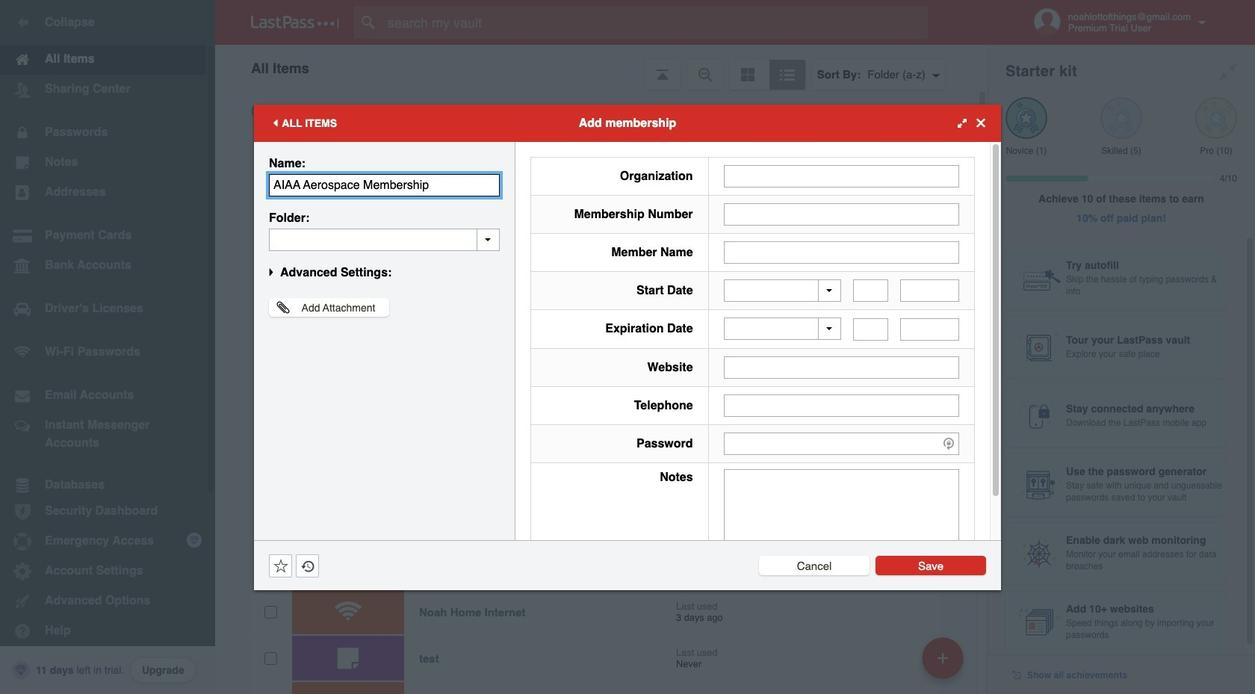 Task type: locate. For each thing, give the bounding box(es) containing it.
dialog
[[254, 104, 1001, 590]]

None text field
[[724, 165, 959, 187], [724, 203, 959, 225], [269, 228, 500, 251], [900, 279, 959, 302], [724, 356, 959, 378], [724, 394, 959, 417], [724, 469, 959, 562], [724, 165, 959, 187], [724, 203, 959, 225], [269, 228, 500, 251], [900, 279, 959, 302], [724, 356, 959, 378], [724, 394, 959, 417], [724, 469, 959, 562]]

None password field
[[724, 432, 959, 455]]

Search search field
[[354, 6, 951, 39]]

None text field
[[269, 174, 500, 196], [724, 241, 959, 263], [853, 279, 889, 302], [853, 318, 889, 340], [900, 318, 959, 340], [269, 174, 500, 196], [724, 241, 959, 263], [853, 279, 889, 302], [853, 318, 889, 340], [900, 318, 959, 340]]

new item image
[[938, 653, 948, 663]]

search my vault text field
[[354, 6, 951, 39]]



Task type: describe. For each thing, give the bounding box(es) containing it.
lastpass image
[[251, 16, 339, 29]]

new item navigation
[[917, 633, 973, 694]]

vault options navigation
[[215, 45, 988, 90]]

main navigation navigation
[[0, 0, 215, 694]]



